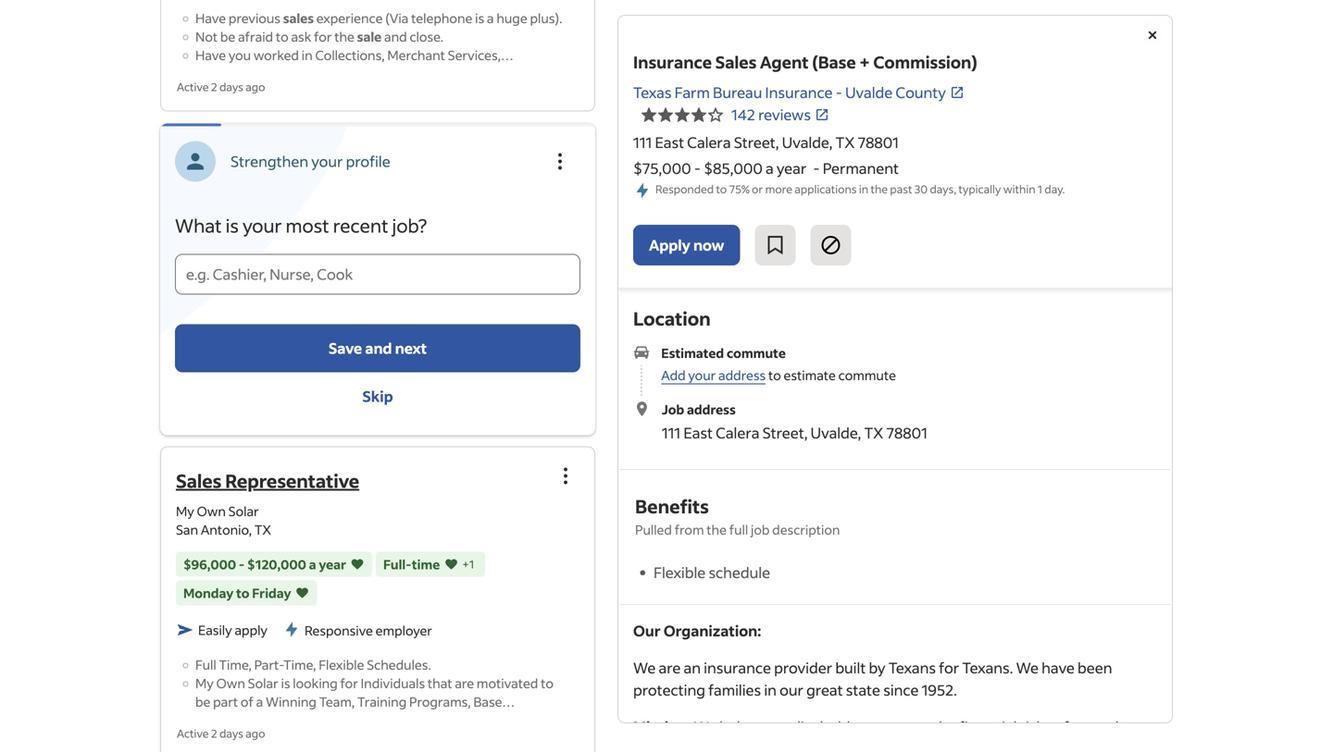 Task type: describe. For each thing, give the bounding box(es) containing it.
1 have from the top
[[195, 10, 226, 26]]

$75,000
[[633, 159, 691, 178]]

street, inside job address 111 east calera street, uvalde, tx 78801
[[763, 423, 808, 442]]

benefits pulled from the full job description
[[635, 495, 840, 539]]

1 horizontal spatial your
[[311, 152, 343, 171]]

to left friday on the bottom left of page
[[236, 585, 250, 602]]

142
[[732, 105, 756, 124]]

and inside we help our policyholders manage the financial risks of everyday life and successfully recover from insured losses through prompt
[[657, 741, 683, 753]]

tx inside job address 111 east calera street, uvalde, tx 78801
[[864, 423, 884, 442]]

tx for 111 east calera street, uvalde, tx 78801
[[836, 133, 855, 152]]

successfully
[[686, 741, 769, 753]]

an
[[684, 659, 701, 678]]

you
[[229, 47, 251, 63]]

previous
[[229, 10, 280, 26]]

matches your preference image for full-time
[[444, 556, 459, 574]]

the left past
[[871, 182, 888, 196]]

0 vertical spatial sales
[[715, 51, 757, 73]]

provider
[[774, 659, 833, 678]]

team,
[[319, 694, 355, 711]]

full-time
[[383, 557, 440, 573]]

worked
[[254, 47, 299, 63]]

reviews
[[758, 105, 811, 124]]

mission:
[[633, 718, 694, 737]]

to inside have previous sales experience (via telephone is a huge plus). not be afraid to ask for the sale and close. have you worked in collections, merchant services,…
[[276, 28, 289, 45]]

0 vertical spatial commute
[[727, 345, 786, 362]]

solar inside full time, part-time, flexible schedules. my own solar is looking for individuals that are motivated to be part of a winning team, training programs, base…
[[248, 676, 278, 692]]

to left 75%
[[716, 182, 727, 196]]

flexible schedule
[[654, 564, 770, 583]]

are inside "we are an insurance provider built by texans for texans. we have been protecting families in our great state since 1952."
[[659, 659, 681, 678]]

2 have from the top
[[195, 47, 226, 63]]

risks
[[1020, 718, 1052, 737]]

0 vertical spatial 111
[[633, 133, 652, 152]]

1 vertical spatial commute
[[839, 367, 896, 384]]

of inside full time, part-time, flexible schedules. my own solar is looking for individuals that are motivated to be part of a winning team, training programs, base…
[[241, 694, 254, 711]]

matches your preference image
[[295, 584, 310, 603]]

benefits
[[635, 495, 709, 519]]

east inside job address 111 east calera street, uvalde, tx 78801
[[684, 423, 713, 442]]

what
[[175, 214, 222, 238]]

next
[[395, 339, 427, 358]]

most
[[286, 214, 329, 238]]

solar inside "my own solar san antonio, tx"
[[228, 503, 259, 520]]

past
[[890, 182, 913, 196]]

$75,000 - $85,000 a year - permanent
[[633, 159, 899, 178]]

year for $120,000
[[319, 557, 346, 573]]

$120,000
[[247, 557, 306, 573]]

organization:
[[664, 622, 761, 641]]

in inside have previous sales experience (via telephone is a huge plus). not be afraid to ask for the sale and close. have you worked in collections, merchant services,…
[[302, 47, 313, 63]]

now
[[694, 236, 725, 255]]

strengthen
[[231, 152, 308, 171]]

1 time, from the left
[[219, 657, 252, 674]]

sale
[[357, 28, 382, 45]]

$96,000 - $120,000 a year
[[183, 557, 346, 573]]

non job content: strengthen your profile menu actions image
[[549, 151, 571, 173]]

experience
[[316, 10, 383, 26]]

what is your most recent job?
[[175, 214, 427, 238]]

ago for not be afraid to ask for the
[[246, 80, 265, 94]]

days,
[[930, 182, 957, 196]]

0 vertical spatial calera
[[687, 133, 731, 152]]

easily
[[198, 622, 232, 639]]

address inside job address 111 east calera street, uvalde, tx 78801
[[687, 401, 736, 418]]

$85,000
[[704, 159, 763, 178]]

(base
[[812, 51, 856, 73]]

your inside estimated commute add your address to estimate commute
[[688, 367, 716, 384]]

111 east calera street, uvalde, tx 78801
[[633, 133, 899, 152]]

by
[[869, 659, 886, 678]]

the inside the benefits pulled from the full job description
[[707, 522, 727, 539]]

schedule
[[709, 564, 770, 583]]

texans
[[889, 659, 936, 678]]

save and next button
[[175, 325, 581, 373]]

close job details image
[[1142, 24, 1164, 46]]

0 horizontal spatial insurance
[[633, 51, 712, 73]]

are inside full time, part-time, flexible schedules. my own solar is looking for individuals that are motivated to be part of a winning team, training programs, base…
[[455, 676, 474, 692]]

our organization:
[[633, 622, 761, 641]]

job actions for sales representative is collapsed image
[[555, 465, 577, 488]]

base…
[[474, 694, 515, 711]]

recover
[[772, 741, 824, 753]]

we help our policyholders manage the financial risks of everyday life and successfully recover from insured losses through prompt
[[633, 718, 1135, 753]]

0 vertical spatial east
[[655, 133, 684, 152]]

san
[[176, 522, 198, 539]]

own inside full time, part-time, flexible schedules. my own solar is looking for individuals that are motivated to be part of a winning team, training programs, base…
[[216, 676, 245, 692]]

losses
[[919, 741, 961, 753]]

for inside full time, part-time, flexible schedules. my own solar is looking for individuals that are motivated to be part of a winning team, training programs, base…
[[340, 676, 358, 692]]

time
[[412, 557, 440, 573]]

since
[[884, 681, 919, 700]]

manage
[[875, 718, 931, 737]]

to inside estimated commute add your address to estimate commute
[[769, 367, 781, 384]]

programs,
[[409, 694, 471, 711]]

motivated
[[477, 676, 538, 692]]

3.9 out of 5 stars image
[[641, 104, 724, 126]]

easily apply
[[198, 622, 268, 639]]

active 2 days ago for not be afraid to ask for the
[[177, 80, 265, 94]]

of inside we help our policyholders manage the financial risks of everyday life and successfully recover from insured losses through prompt
[[1055, 718, 1069, 737]]

apply now button
[[633, 225, 740, 266]]

30
[[915, 182, 928, 196]]

1 vertical spatial in
[[859, 182, 869, 196]]

active 2 days ago for my own solar is looking for individuals that are motivated to be part of a winning team, training programs, base…
[[177, 727, 265, 741]]

we for we help our policyholders manage the financial risks of everyday life and successfully recover from insured losses through prompt
[[694, 718, 717, 737]]

or
[[752, 182, 763, 196]]

typically
[[959, 182, 1001, 196]]

add
[[661, 367, 686, 384]]

that
[[428, 676, 452, 692]]

estimate
[[784, 367, 836, 384]]

profile
[[346, 152, 391, 171]]

apply
[[649, 236, 691, 255]]

been
[[1078, 659, 1113, 678]]

schedules.
[[367, 657, 431, 674]]

0 vertical spatial 78801
[[858, 133, 899, 152]]

texas
[[633, 83, 672, 102]]

apply
[[235, 622, 268, 639]]

winning
[[266, 694, 317, 711]]

insured
[[864, 741, 916, 753]]

part
[[213, 694, 238, 711]]

from inside the benefits pulled from the full job description
[[675, 522, 704, 539]]

full-
[[383, 557, 412, 573]]

days for not be afraid to ask for the
[[220, 80, 243, 94]]

help
[[720, 718, 750, 737]]

job
[[662, 401, 684, 418]]

employer
[[376, 623, 432, 640]]

days for my own solar is looking for individuals that are motivated to be part of a winning team, training programs, base…
[[220, 727, 243, 741]]

142 reviews
[[732, 105, 811, 124]]

ask
[[291, 28, 311, 45]]

active for not be afraid to ask for the
[[177, 80, 209, 94]]

75%
[[729, 182, 750, 196]]

job address 111 east calera street, uvalde, tx 78801
[[662, 401, 928, 442]]

add your address button
[[661, 367, 766, 385]]

description
[[772, 522, 840, 539]]

part-
[[254, 657, 283, 674]]

texans.
[[962, 659, 1013, 678]]

a up more
[[766, 159, 774, 178]]

from inside we help our policyholders manage the financial risks of everyday life and successfully recover from insured losses through prompt
[[827, 741, 861, 753]]

plus).
[[530, 10, 562, 26]]

2 horizontal spatial we
[[1016, 659, 1039, 678]]



Task type: vqa. For each thing, say whether or not it's contained in the screenshot.
the left NC
no



Task type: locate. For each thing, give the bounding box(es) containing it.
is left "huge"
[[475, 10, 484, 26]]

0 vertical spatial ago
[[246, 80, 265, 94]]

responsive employer
[[305, 623, 432, 640]]

1 vertical spatial from
[[827, 741, 861, 753]]

of right risks
[[1055, 718, 1069, 737]]

0 vertical spatial 2
[[211, 80, 217, 94]]

huge
[[497, 10, 528, 26]]

great
[[807, 681, 843, 700]]

+ right (base
[[860, 51, 870, 73]]

in down the permanent
[[859, 182, 869, 196]]

2 horizontal spatial for
[[939, 659, 960, 678]]

be right not at top
[[220, 28, 235, 45]]

applications
[[795, 182, 857, 196]]

our
[[633, 622, 661, 641]]

insurance sales agent (base + commission)
[[633, 51, 978, 73]]

have down not at top
[[195, 47, 226, 63]]

bureau
[[713, 83, 762, 102]]

days down you
[[220, 80, 243, 94]]

our right the help
[[752, 718, 776, 737]]

1 vertical spatial my
[[195, 676, 214, 692]]

through
[[963, 741, 1020, 753]]

0 horizontal spatial tx
[[254, 522, 271, 539]]

0 horizontal spatial flexible
[[319, 657, 364, 674]]

full
[[195, 657, 216, 674]]

is right 'what'
[[226, 214, 239, 238]]

not interested image
[[820, 234, 842, 257]]

calera inside job address 111 east calera street, uvalde, tx 78801
[[716, 423, 760, 442]]

0 horizontal spatial year
[[319, 557, 346, 573]]

- up the responded
[[694, 159, 701, 178]]

not
[[195, 28, 218, 45]]

2 vertical spatial tx
[[254, 522, 271, 539]]

1 vertical spatial ago
[[246, 727, 265, 741]]

insurance up farm
[[633, 51, 712, 73]]

within
[[1004, 182, 1036, 196]]

flexible down pulled
[[654, 564, 706, 583]]

be inside have previous sales experience (via telephone is a huge plus). not be afraid to ask for the sale and close. have you worked in collections, merchant services,…
[[220, 28, 235, 45]]

county
[[896, 83, 946, 102]]

have
[[1042, 659, 1075, 678]]

responsive
[[305, 623, 373, 640]]

matches your preference image left "+ 1"
[[444, 556, 459, 574]]

own inside "my own solar san antonio, tx"
[[197, 503, 226, 520]]

individuals
[[361, 676, 425, 692]]

time, right full
[[219, 657, 252, 674]]

the inside have previous sales experience (via telephone is a huge plus). not be afraid to ask for the sale and close. have you worked in collections, merchant services,…
[[335, 28, 355, 45]]

are up protecting
[[659, 659, 681, 678]]

0 vertical spatial and
[[384, 28, 407, 45]]

of right part
[[241, 694, 254, 711]]

to inside full time, part-time, flexible schedules. my own solar is looking for individuals that are motivated to be part of a winning team, training programs, base…
[[541, 676, 554, 692]]

1 vertical spatial sales
[[176, 469, 222, 493]]

2 matches your preference image from the left
[[444, 556, 459, 574]]

1 vertical spatial tx
[[864, 423, 884, 442]]

responded
[[656, 182, 714, 196]]

1 horizontal spatial of
[[1055, 718, 1069, 737]]

111 down job in the bottom of the page
[[662, 423, 681, 442]]

1 horizontal spatial insurance
[[765, 83, 833, 102]]

commute right estimate
[[839, 367, 896, 384]]

representative
[[225, 469, 359, 493]]

save this job image
[[764, 234, 787, 257]]

save and next
[[329, 339, 427, 358]]

1 horizontal spatial my
[[195, 676, 214, 692]]

are
[[659, 659, 681, 678], [455, 676, 474, 692]]

1 horizontal spatial +
[[860, 51, 870, 73]]

active down not at top
[[177, 80, 209, 94]]

is inside have previous sales experience (via telephone is a huge plus). not be afraid to ask for the sale and close. have you worked in collections, merchant services,…
[[475, 10, 484, 26]]

calera up $85,000
[[687, 133, 731, 152]]

0 horizontal spatial is
[[226, 214, 239, 238]]

your down estimated
[[688, 367, 716, 384]]

111 up $75,000
[[633, 133, 652, 152]]

- left uvalde
[[836, 83, 843, 102]]

east down job in the bottom of the page
[[684, 423, 713, 442]]

0 vertical spatial tx
[[836, 133, 855, 152]]

own
[[197, 503, 226, 520], [216, 676, 245, 692]]

0 vertical spatial solar
[[228, 503, 259, 520]]

2 down not at top
[[211, 80, 217, 94]]

your left profile in the left of the page
[[311, 152, 343, 171]]

1 matches your preference image from the left
[[350, 556, 365, 574]]

estimated commute add your address to estimate commute
[[661, 345, 896, 384]]

78801
[[858, 133, 899, 152], [887, 423, 928, 442]]

1 active from the top
[[177, 80, 209, 94]]

east
[[655, 133, 684, 152], [684, 423, 713, 442]]

+ right time
[[462, 558, 469, 572]]

matches your preference image left full-
[[350, 556, 365, 574]]

have up not at top
[[195, 10, 226, 26]]

0 horizontal spatial our
[[752, 718, 776, 737]]

job
[[751, 522, 770, 539]]

0 vertical spatial be
[[220, 28, 235, 45]]

2 ago from the top
[[246, 727, 265, 741]]

and inside have previous sales experience (via telephone is a huge plus). not be afraid to ask for the sale and close. have you worked in collections, merchant services,…
[[384, 28, 407, 45]]

our inside we help our policyholders manage the financial risks of everyday life and successfully recover from insured losses through prompt
[[752, 718, 776, 737]]

and down the mission: at the bottom of page
[[657, 741, 683, 753]]

ago
[[246, 80, 265, 94], [246, 727, 265, 741]]

0 vertical spatial own
[[197, 503, 226, 520]]

from
[[675, 522, 704, 539], [827, 741, 861, 753]]

and inside button
[[365, 339, 392, 358]]

ago down part-
[[246, 727, 265, 741]]

be left part
[[195, 694, 211, 711]]

0 vertical spatial year
[[777, 159, 807, 178]]

friday
[[252, 585, 291, 602]]

in down ask
[[302, 47, 313, 63]]

1 vertical spatial active 2 days ago
[[177, 727, 265, 741]]

0 vertical spatial insurance
[[633, 51, 712, 73]]

insurance up reviews
[[765, 83, 833, 102]]

1 vertical spatial address
[[687, 401, 736, 418]]

estimated
[[661, 345, 724, 362]]

1 vertical spatial insurance
[[765, 83, 833, 102]]

1 vertical spatial 2
[[211, 727, 217, 741]]

2 vertical spatial is
[[281, 676, 290, 692]]

1 ago from the top
[[246, 80, 265, 94]]

for inside have previous sales experience (via telephone is a huge plus). not be afraid to ask for the sale and close. have you worked in collections, merchant services,…
[[314, 28, 332, 45]]

1 vertical spatial and
[[365, 339, 392, 358]]

state
[[846, 681, 881, 700]]

is inside full time, part-time, flexible schedules. my own solar is looking for individuals that are motivated to be part of a winning team, training programs, base…
[[281, 676, 290, 692]]

1 horizontal spatial 111
[[662, 423, 681, 442]]

and down (via
[[384, 28, 407, 45]]

111 inside job address 111 east calera street, uvalde, tx 78801
[[662, 423, 681, 442]]

address down estimated
[[719, 367, 766, 384]]

1 horizontal spatial we
[[694, 718, 717, 737]]

0 vertical spatial have
[[195, 10, 226, 26]]

sales up "my own solar san antonio, tx"
[[176, 469, 222, 493]]

for up "1952." on the right of the page
[[939, 659, 960, 678]]

own up antonio, on the left
[[197, 503, 226, 520]]

recent
[[333, 214, 389, 238]]

to left estimate
[[769, 367, 781, 384]]

flexible up looking
[[319, 657, 364, 674]]

solar down part-
[[248, 676, 278, 692]]

0 horizontal spatial sales
[[176, 469, 222, 493]]

1 days from the top
[[220, 80, 243, 94]]

a left winning in the left bottom of the page
[[256, 694, 263, 711]]

1 vertical spatial of
[[1055, 718, 1069, 737]]

0 horizontal spatial your
[[243, 214, 282, 238]]

time,
[[219, 657, 252, 674], [283, 657, 316, 674]]

protecting
[[633, 681, 706, 700]]

1 vertical spatial your
[[243, 214, 282, 238]]

0 horizontal spatial are
[[455, 676, 474, 692]]

texas farm bureau insurance - uvalde county link
[[633, 81, 965, 104]]

we for we are an insurance provider built by texans for texans. we have been protecting families in our great state since 1952.
[[633, 659, 656, 678]]

2 horizontal spatial is
[[475, 10, 484, 26]]

be
[[220, 28, 235, 45], [195, 694, 211, 711]]

2 days from the top
[[220, 727, 243, 741]]

we left the help
[[694, 718, 717, 737]]

1 vertical spatial 1
[[469, 558, 474, 572]]

1 horizontal spatial be
[[220, 28, 235, 45]]

of
[[241, 694, 254, 711], [1055, 718, 1069, 737]]

2 horizontal spatial in
[[859, 182, 869, 196]]

1 horizontal spatial is
[[281, 676, 290, 692]]

2 horizontal spatial tx
[[864, 423, 884, 442]]

my down full
[[195, 676, 214, 692]]

a up matches your preference icon
[[309, 557, 316, 573]]

0 horizontal spatial for
[[314, 28, 332, 45]]

address inside estimated commute add your address to estimate commute
[[719, 367, 766, 384]]

have
[[195, 10, 226, 26], [195, 47, 226, 63]]

address
[[719, 367, 766, 384], [687, 401, 736, 418]]

active 2 days ago down part
[[177, 727, 265, 741]]

from down policyholders
[[827, 741, 861, 753]]

a inside full time, part-time, flexible schedules. my own solar is looking for individuals that are motivated to be part of a winning team, training programs, base…
[[256, 694, 263, 711]]

our inside "we are an insurance provider built by texans for texans. we have been protecting families in our great state since 1952."
[[780, 681, 804, 700]]

full time, part-time, flexible schedules. my own solar is looking for individuals that are motivated to be part of a winning team, training programs, base…
[[195, 657, 554, 711]]

save
[[329, 339, 362, 358]]

0 horizontal spatial we
[[633, 659, 656, 678]]

+ 1
[[462, 558, 474, 572]]

0 horizontal spatial 111
[[633, 133, 652, 152]]

1 horizontal spatial year
[[777, 159, 807, 178]]

to
[[276, 28, 289, 45], [716, 182, 727, 196], [769, 367, 781, 384], [236, 585, 250, 602], [541, 676, 554, 692]]

2 vertical spatial and
[[657, 741, 683, 753]]

2 vertical spatial in
[[764, 681, 777, 700]]

0 horizontal spatial 1
[[469, 558, 474, 572]]

looking
[[293, 676, 338, 692]]

everyday
[[1072, 718, 1135, 737]]

- up the monday to friday
[[239, 557, 245, 573]]

0 vertical spatial in
[[302, 47, 313, 63]]

0 vertical spatial your
[[311, 152, 343, 171]]

the down experience
[[335, 28, 355, 45]]

insurance
[[633, 51, 712, 73], [765, 83, 833, 102]]

2 for my own solar is looking for individuals that are motivated to be part of a winning team, training programs, base…
[[211, 727, 217, 741]]

active
[[177, 80, 209, 94], [177, 727, 209, 741]]

1 horizontal spatial time,
[[283, 657, 316, 674]]

to left ask
[[276, 28, 289, 45]]

we left have
[[1016, 659, 1039, 678]]

tx for my own solar san antonio, tx
[[254, 522, 271, 539]]

0 vertical spatial +
[[860, 51, 870, 73]]

our down provider
[[780, 681, 804, 700]]

monday to friday
[[183, 585, 291, 602]]

ago for my own solar is looking for individuals that are motivated to be part of a winning team, training programs, base…
[[246, 727, 265, 741]]

skip
[[362, 387, 393, 406]]

1 vertical spatial +
[[462, 558, 469, 572]]

in inside "we are an insurance provider built by texans for texans. we have been protecting families in our great state since 1952."
[[764, 681, 777, 700]]

uvalde, inside job address 111 east calera street, uvalde, tx 78801
[[811, 423, 861, 442]]

commute up add your address button
[[727, 345, 786, 362]]

2 2 from the top
[[211, 727, 217, 741]]

the left the full
[[707, 522, 727, 539]]

street, down estimate
[[763, 423, 808, 442]]

0 vertical spatial address
[[719, 367, 766, 384]]

1 active 2 days ago from the top
[[177, 80, 265, 94]]

the up losses
[[934, 718, 956, 737]]

1 vertical spatial uvalde,
[[811, 423, 861, 442]]

for inside "we are an insurance provider built by texans for texans. we have been protecting families in our great state since 1952."
[[939, 659, 960, 678]]

matches your preference image
[[350, 556, 365, 574], [444, 556, 459, 574]]

to right motivated
[[541, 676, 554, 692]]

be inside full time, part-time, flexible schedules. my own solar is looking for individuals that are motivated to be part of a winning team, training programs, base…
[[195, 694, 211, 711]]

1 vertical spatial is
[[226, 214, 239, 238]]

my inside "my own solar san antonio, tx"
[[176, 503, 194, 520]]

year up more
[[777, 159, 807, 178]]

1 horizontal spatial tx
[[836, 133, 855, 152]]

built
[[836, 659, 866, 678]]

2 active 2 days ago from the top
[[177, 727, 265, 741]]

solar
[[228, 503, 259, 520], [248, 676, 278, 692]]

0 horizontal spatial my
[[176, 503, 194, 520]]

ago down you
[[246, 80, 265, 94]]

policyholders
[[779, 718, 872, 737]]

solar up antonio, on the left
[[228, 503, 259, 520]]

we are an insurance provider built by texans for texans. we have been protecting families in our great state since 1952.
[[633, 659, 1113, 700]]

year right '$120,000'
[[319, 557, 346, 573]]

sales representative
[[176, 469, 359, 493]]

a left "huge"
[[487, 10, 494, 26]]

1 vertical spatial 111
[[662, 423, 681, 442]]

1 horizontal spatial flexible
[[654, 564, 706, 583]]

1 horizontal spatial for
[[340, 676, 358, 692]]

1 horizontal spatial commute
[[839, 367, 896, 384]]

day.
[[1045, 182, 1065, 196]]

1 vertical spatial solar
[[248, 676, 278, 692]]

more
[[765, 182, 793, 196]]

calera
[[687, 133, 731, 152], [716, 423, 760, 442]]

0 vertical spatial street,
[[734, 133, 779, 152]]

0 horizontal spatial commute
[[727, 345, 786, 362]]

we inside we help our policyholders manage the financial risks of everyday life and successfully recover from insured losses through prompt
[[694, 718, 717, 737]]

1 vertical spatial year
[[319, 557, 346, 573]]

active 2 days ago down you
[[177, 80, 265, 94]]

for up team,
[[340, 676, 358, 692]]

1 horizontal spatial from
[[827, 741, 861, 753]]

1 2 from the top
[[211, 80, 217, 94]]

street, up $75,000 - $85,000 a year - permanent
[[734, 133, 779, 152]]

address down add your address button
[[687, 401, 736, 418]]

for right ask
[[314, 28, 332, 45]]

What is your most recent job? field
[[175, 254, 581, 295]]

year for $85,000
[[777, 159, 807, 178]]

2 for not be afraid to ask for the
[[211, 80, 217, 94]]

financial
[[959, 718, 1017, 737]]

1 vertical spatial days
[[220, 727, 243, 741]]

in right families
[[764, 681, 777, 700]]

east up $75,000
[[655, 133, 684, 152]]

time, up looking
[[283, 657, 316, 674]]

0 horizontal spatial in
[[302, 47, 313, 63]]

a inside have previous sales experience (via telephone is a huge plus). not be afraid to ask for the sale and close. have you worked in collections, merchant services,…
[[487, 10, 494, 26]]

are right that
[[455, 676, 474, 692]]

year
[[777, 159, 807, 178], [319, 557, 346, 573]]

2 vertical spatial your
[[688, 367, 716, 384]]

1 horizontal spatial 1
[[1038, 182, 1043, 196]]

1 vertical spatial 78801
[[887, 423, 928, 442]]

uvalde, down reviews
[[782, 133, 833, 152]]

78801 inside job address 111 east calera street, uvalde, tx 78801
[[887, 423, 928, 442]]

0 vertical spatial is
[[475, 10, 484, 26]]

your
[[311, 152, 343, 171], [243, 214, 282, 238], [688, 367, 716, 384]]

2
[[211, 80, 217, 94], [211, 727, 217, 741]]

your left most
[[243, 214, 282, 238]]

0 horizontal spatial from
[[675, 522, 704, 539]]

own up part
[[216, 676, 245, 692]]

active down full
[[177, 727, 209, 741]]

from down benefits
[[675, 522, 704, 539]]

training
[[357, 694, 407, 711]]

active for my own solar is looking for individuals that are motivated to be part of a winning team, training programs, base…
[[177, 727, 209, 741]]

sales up bureau
[[715, 51, 757, 73]]

1 vertical spatial be
[[195, 694, 211, 711]]

1 vertical spatial street,
[[763, 423, 808, 442]]

texas farm bureau insurance - uvalde county
[[633, 83, 946, 102]]

commission)
[[874, 51, 978, 73]]

we up protecting
[[633, 659, 656, 678]]

142 reviews link
[[732, 105, 830, 124]]

0 vertical spatial our
[[780, 681, 804, 700]]

uvalde,
[[782, 133, 833, 152], [811, 423, 861, 442]]

uvalde, down estimate
[[811, 423, 861, 442]]

my up san
[[176, 503, 194, 520]]

sales
[[283, 10, 314, 26]]

2 down part
[[211, 727, 217, 741]]

afraid
[[238, 28, 273, 45]]

1 right time
[[469, 558, 474, 572]]

- up applications
[[813, 159, 820, 178]]

1
[[1038, 182, 1043, 196], [469, 558, 474, 572]]

1 vertical spatial calera
[[716, 423, 760, 442]]

the inside we help our policyholders manage the financial risks of everyday life and successfully recover from insured losses through prompt
[[934, 718, 956, 737]]

1 vertical spatial own
[[216, 676, 245, 692]]

sales representative button
[[176, 469, 359, 493]]

is up winning in the left bottom of the page
[[281, 676, 290, 692]]

days down part
[[220, 727, 243, 741]]

0 vertical spatial 1
[[1038, 182, 1043, 196]]

tx inside "my own solar san antonio, tx"
[[254, 522, 271, 539]]

1 left the day.
[[1038, 182, 1043, 196]]

0 vertical spatial active
[[177, 80, 209, 94]]

0 vertical spatial from
[[675, 522, 704, 539]]

farm
[[675, 83, 710, 102]]

flexible inside full time, part-time, flexible schedules. my own solar is looking for individuals that are motivated to be part of a winning team, training programs, base…
[[319, 657, 364, 674]]

2 time, from the left
[[283, 657, 316, 674]]

matches your preference image for $96,000 - $120,000 a year
[[350, 556, 365, 574]]

2 active from the top
[[177, 727, 209, 741]]

1 horizontal spatial are
[[659, 659, 681, 678]]

my inside full time, part-time, flexible schedules. my own solar is looking for individuals that are motivated to be part of a winning team, training programs, base…
[[195, 676, 214, 692]]

0 vertical spatial uvalde,
[[782, 133, 833, 152]]

1 vertical spatial our
[[752, 718, 776, 737]]

- inside texas farm bureau insurance - uvalde county link
[[836, 83, 843, 102]]

0 horizontal spatial be
[[195, 694, 211, 711]]

and left next
[[365, 339, 392, 358]]

calera down add your address button
[[716, 423, 760, 442]]

0 horizontal spatial of
[[241, 694, 254, 711]]



